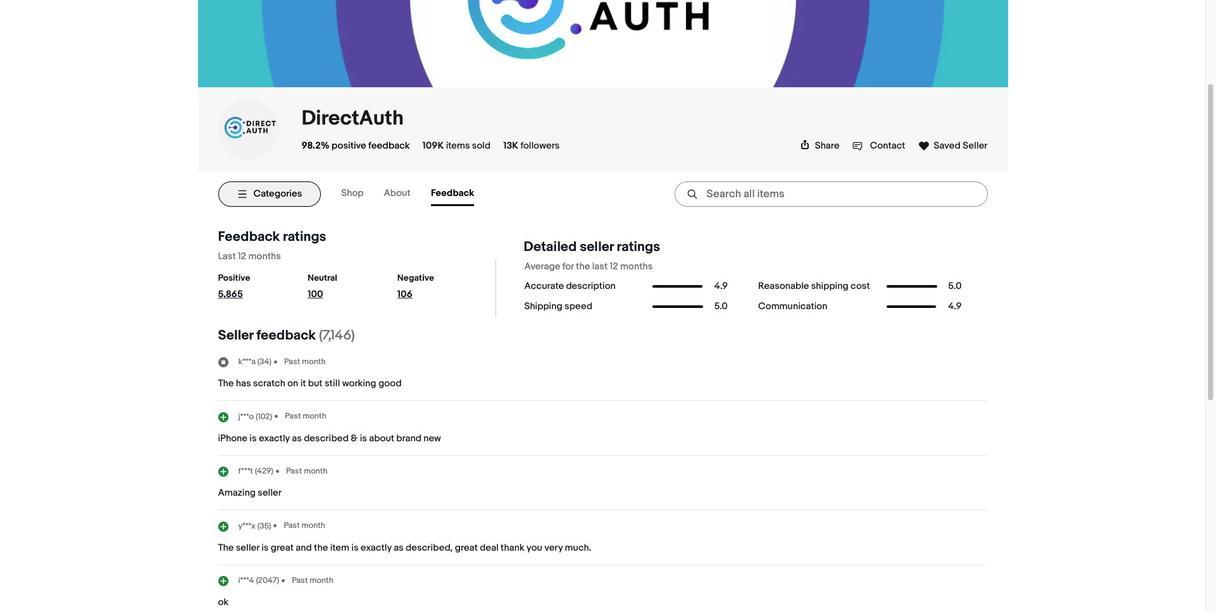 Task type: describe. For each thing, give the bounding box(es) containing it.
directauth link
[[302, 106, 404, 131]]

positive
[[332, 140, 366, 152]]

is right iphone
[[250, 433, 257, 445]]

f***t (429)
[[238, 467, 273, 477]]

109k
[[423, 140, 444, 152]]

has
[[236, 378, 251, 390]]

the has scratch on it but still working good
[[218, 378, 402, 390]]

seller for amazing
[[258, 487, 282, 499]]

1 horizontal spatial feedback
[[368, 140, 410, 152]]

past right (429)
[[286, 466, 302, 476]]

2 great from the left
[[455, 542, 478, 554]]

1 horizontal spatial ratings
[[617, 239, 660, 256]]

1 horizontal spatial the
[[576, 261, 590, 273]]

the seller is great and the item is exactly as described, great deal thank you very much.
[[218, 542, 592, 554]]

positive
[[218, 273, 250, 284]]

average
[[524, 261, 560, 273]]

categories button
[[218, 182, 321, 207]]

feedback ratings last 12 months
[[218, 229, 326, 263]]

communication
[[758, 301, 828, 313]]

1 vertical spatial the
[[314, 542, 328, 554]]

saved seller button
[[918, 140, 988, 152]]

thank
[[501, 542, 525, 554]]

feedback for feedback
[[431, 187, 474, 199]]

1 horizontal spatial months
[[620, 261, 653, 273]]

good
[[379, 378, 402, 390]]

negative 106
[[397, 273, 434, 301]]

seller inside saved seller "button"
[[963, 140, 988, 152]]

106
[[397, 289, 413, 301]]

much.
[[565, 542, 592, 554]]

past month for described
[[285, 411, 326, 422]]

about
[[369, 433, 394, 445]]

k***a (34)
[[238, 357, 272, 367]]

accurate description
[[524, 281, 616, 293]]

for
[[563, 261, 574, 273]]

item
[[330, 542, 349, 554]]

past month down described
[[286, 466, 328, 476]]

followers
[[521, 140, 560, 152]]

items
[[446, 140, 470, 152]]

cost
[[851, 281, 870, 293]]

12 inside feedback ratings last 12 months
[[238, 251, 246, 263]]

98.2%
[[302, 140, 330, 152]]

working
[[342, 378, 376, 390]]

negative
[[397, 273, 434, 284]]

j***o
[[238, 412, 254, 422]]

deal
[[480, 542, 499, 554]]

the for the has scratch on it but still working good
[[218, 378, 234, 390]]

about
[[384, 187, 411, 199]]

y***x (35)
[[238, 521, 271, 532]]

106 link
[[397, 289, 455, 306]]

past right (2047)
[[292, 576, 308, 586]]

described,
[[406, 542, 453, 554]]

seller for detailed
[[580, 239, 614, 256]]

sold
[[472, 140, 491, 152]]

description
[[566, 281, 616, 293]]

past for on
[[284, 357, 300, 367]]

on
[[288, 378, 298, 390]]

98.2% positive feedback
[[302, 140, 410, 152]]

amazing
[[218, 487, 256, 499]]

is down (35)
[[262, 542, 269, 554]]

5,865 link
[[218, 289, 276, 306]]

5.0 for shipping speed
[[715, 301, 728, 313]]

100
[[308, 289, 323, 301]]

ratings inside feedback ratings last 12 months
[[283, 229, 326, 246]]

4.9 for communication
[[949, 301, 962, 313]]

tab list containing shop
[[341, 182, 495, 206]]

0 vertical spatial exactly
[[259, 433, 290, 445]]

i***4
[[238, 576, 254, 586]]

i***4 (2047)
[[238, 576, 279, 586]]

is right item
[[352, 542, 359, 554]]

1 vertical spatial seller
[[218, 328, 253, 344]]

brand
[[397, 433, 422, 445]]

shipping
[[811, 281, 849, 293]]

is right the & at the bottom of the page
[[360, 433, 367, 445]]

(102)
[[256, 412, 272, 422]]

and
[[296, 542, 312, 554]]

iphone is exactly as described  & is about brand new
[[218, 433, 441, 445]]

109k items sold
[[423, 140, 491, 152]]

directauth image
[[218, 99, 279, 160]]

directauth
[[302, 106, 404, 131]]

positive 5,865
[[218, 273, 250, 301]]

month for it
[[302, 357, 326, 367]]

1 horizontal spatial 12
[[610, 261, 618, 273]]

share button
[[800, 140, 840, 152]]

you
[[527, 542, 542, 554]]

feedback for feedback ratings last 12 months
[[218, 229, 280, 246]]

past month for it
[[284, 357, 326, 367]]

average for the last 12 months
[[524, 261, 653, 273]]



Task type: locate. For each thing, give the bounding box(es) containing it.
past month for and
[[284, 521, 325, 531]]

1 the from the top
[[218, 378, 234, 390]]

4.9
[[715, 281, 728, 293], [949, 301, 962, 313]]

seller feedback (7,146)
[[218, 328, 355, 344]]

seller for the
[[236, 542, 259, 554]]

month
[[302, 357, 326, 367], [303, 411, 326, 422], [304, 466, 328, 476], [302, 521, 325, 531], [310, 576, 333, 586]]

13k
[[503, 140, 519, 152]]

seller
[[580, 239, 614, 256], [258, 487, 282, 499], [236, 542, 259, 554]]

0 vertical spatial seller
[[963, 140, 988, 152]]

feedback up (34)
[[256, 328, 316, 344]]

contact link
[[852, 140, 906, 152]]

1 horizontal spatial 4.9
[[949, 301, 962, 313]]

(429)
[[255, 467, 273, 477]]

shipping
[[524, 301, 563, 313]]

seller down y***x in the bottom of the page
[[236, 542, 259, 554]]

past month up it
[[284, 357, 326, 367]]

very
[[545, 542, 563, 554]]

reasonable shipping cost
[[758, 281, 870, 293]]

0 vertical spatial the
[[576, 261, 590, 273]]

share
[[815, 140, 840, 152]]

1 horizontal spatial great
[[455, 542, 478, 554]]

shipping speed
[[524, 301, 593, 313]]

1 vertical spatial 5.0
[[715, 301, 728, 313]]

ratings up "neutral"
[[283, 229, 326, 246]]

month down and
[[310, 576, 333, 586]]

j***o (102)
[[238, 412, 272, 422]]

0 horizontal spatial feedback
[[256, 328, 316, 344]]

0 vertical spatial seller
[[580, 239, 614, 256]]

0 horizontal spatial the
[[314, 542, 328, 554]]

f***t
[[238, 467, 253, 477]]

1 vertical spatial seller
[[258, 487, 282, 499]]

feedback
[[368, 140, 410, 152], [256, 328, 316, 344]]

1 great from the left
[[271, 542, 294, 554]]

months right last
[[620, 261, 653, 273]]

feedback inside feedback ratings last 12 months
[[218, 229, 280, 246]]

past up on
[[284, 357, 300, 367]]

ratings
[[283, 229, 326, 246], [617, 239, 660, 256]]

(7,146)
[[319, 328, 355, 344]]

1 horizontal spatial seller
[[963, 140, 988, 152]]

past month
[[284, 357, 326, 367], [285, 411, 326, 422], [286, 466, 328, 476], [284, 521, 325, 531], [292, 576, 333, 586]]

the right and
[[314, 542, 328, 554]]

the
[[218, 378, 234, 390], [218, 542, 234, 554]]

k***a
[[238, 357, 256, 367]]

1 vertical spatial feedback
[[218, 229, 280, 246]]

5,865
[[218, 289, 243, 301]]

0 horizontal spatial feedback
[[218, 229, 280, 246]]

1 vertical spatial the
[[218, 542, 234, 554]]

the right 'for' on the left top of the page
[[576, 261, 590, 273]]

past up and
[[284, 521, 300, 531]]

past month up and
[[284, 521, 325, 531]]

1 horizontal spatial as
[[394, 542, 404, 554]]

the for the seller is great and the item is exactly as described, great deal thank you very much.
[[218, 542, 234, 554]]

0 vertical spatial 5.0
[[949, 281, 962, 293]]

past
[[284, 357, 300, 367], [285, 411, 301, 422], [286, 466, 302, 476], [284, 521, 300, 531], [292, 576, 308, 586]]

0 horizontal spatial seller
[[218, 328, 253, 344]]

accurate
[[524, 281, 564, 293]]

past right (102)
[[285, 411, 301, 422]]

exactly
[[259, 433, 290, 445], [361, 542, 392, 554]]

ratings up average for the last 12 months
[[617, 239, 660, 256]]

detailed seller ratings
[[524, 239, 660, 256]]

4.9 for accurate description
[[715, 281, 728, 293]]

amazing seller
[[218, 487, 282, 499]]

0 vertical spatial as
[[292, 433, 302, 445]]

great left deal
[[455, 542, 478, 554]]

1 horizontal spatial feedback
[[431, 187, 474, 199]]

seller right "saved"
[[963, 140, 988, 152]]

y***x
[[238, 521, 256, 532]]

months
[[249, 251, 281, 263], [620, 261, 653, 273]]

described
[[304, 433, 349, 445]]

0 vertical spatial feedback
[[431, 187, 474, 199]]

Search all items field
[[674, 182, 988, 207]]

past month down and
[[292, 576, 333, 586]]

past for as
[[285, 411, 301, 422]]

as left described
[[292, 433, 302, 445]]

month up described
[[303, 411, 326, 422]]

1 horizontal spatial 5.0
[[949, 281, 962, 293]]

exactly down (102)
[[259, 433, 290, 445]]

0 horizontal spatial months
[[249, 251, 281, 263]]

month up and
[[302, 521, 325, 531]]

past for great
[[284, 521, 300, 531]]

0 horizontal spatial ratings
[[283, 229, 326, 246]]

1 vertical spatial 4.9
[[949, 301, 962, 313]]

0 vertical spatial feedback
[[368, 140, 410, 152]]

13k followers
[[503, 140, 560, 152]]

saved seller
[[934, 140, 988, 152]]

still
[[325, 378, 340, 390]]

past month up described
[[285, 411, 326, 422]]

month for described
[[303, 411, 326, 422]]

seller down (429)
[[258, 487, 282, 499]]

0 horizontal spatial 12
[[238, 251, 246, 263]]

(34)
[[258, 357, 272, 367]]

last
[[218, 251, 236, 263]]

neutral 100
[[308, 273, 337, 301]]

tab list
[[341, 182, 495, 206]]

seller up k***a
[[218, 328, 253, 344]]

seller
[[963, 140, 988, 152], [218, 328, 253, 344]]

&
[[351, 433, 358, 445]]

0 vertical spatial 4.9
[[715, 281, 728, 293]]

2 the from the top
[[218, 542, 234, 554]]

month down described
[[304, 466, 328, 476]]

months inside feedback ratings last 12 months
[[249, 251, 281, 263]]

detailed
[[524, 239, 577, 256]]

month up 'but'
[[302, 357, 326, 367]]

0 horizontal spatial as
[[292, 433, 302, 445]]

great
[[271, 542, 294, 554], [455, 542, 478, 554]]

feedback down 109k items sold
[[431, 187, 474, 199]]

saved
[[934, 140, 961, 152]]

0 horizontal spatial exactly
[[259, 433, 290, 445]]

12
[[238, 251, 246, 263], [610, 261, 618, 273]]

feedback
[[431, 187, 474, 199], [218, 229, 280, 246]]

as left described,
[[394, 542, 404, 554]]

categories
[[254, 188, 302, 200]]

great left and
[[271, 542, 294, 554]]

speed
[[565, 301, 593, 313]]

(2047)
[[256, 576, 279, 586]]

0 horizontal spatial great
[[271, 542, 294, 554]]

100 link
[[308, 289, 366, 306]]

reasonable
[[758, 281, 809, 293]]

new
[[424, 433, 441, 445]]

but
[[308, 378, 323, 390]]

shop
[[341, 187, 364, 199]]

2 vertical spatial seller
[[236, 542, 259, 554]]

months up positive
[[249, 251, 281, 263]]

0 vertical spatial the
[[218, 378, 234, 390]]

iphone
[[218, 433, 248, 445]]

neutral
[[308, 273, 337, 284]]

is
[[250, 433, 257, 445], [360, 433, 367, 445], [262, 542, 269, 554], [352, 542, 359, 554]]

month for and
[[302, 521, 325, 531]]

feedback right 'positive'
[[368, 140, 410, 152]]

5.0
[[949, 281, 962, 293], [715, 301, 728, 313]]

1 horizontal spatial exactly
[[361, 542, 392, 554]]

ok
[[218, 597, 229, 609]]

last
[[592, 261, 608, 273]]

0 horizontal spatial 4.9
[[715, 281, 728, 293]]

1 vertical spatial exactly
[[361, 542, 392, 554]]

1 vertical spatial feedback
[[256, 328, 316, 344]]

seller up last
[[580, 239, 614, 256]]

1 vertical spatial as
[[394, 542, 404, 554]]

it
[[300, 378, 306, 390]]

scratch
[[253, 378, 285, 390]]

contact
[[870, 140, 906, 152]]

exactly right item
[[361, 542, 392, 554]]

feedback up last
[[218, 229, 280, 246]]

as
[[292, 433, 302, 445], [394, 542, 404, 554]]

5.0 for reasonable shipping cost
[[949, 281, 962, 293]]

(35)
[[257, 521, 271, 532]]

0 horizontal spatial 5.0
[[715, 301, 728, 313]]



Task type: vqa. For each thing, say whether or not it's contained in the screenshot.
off at left top
no



